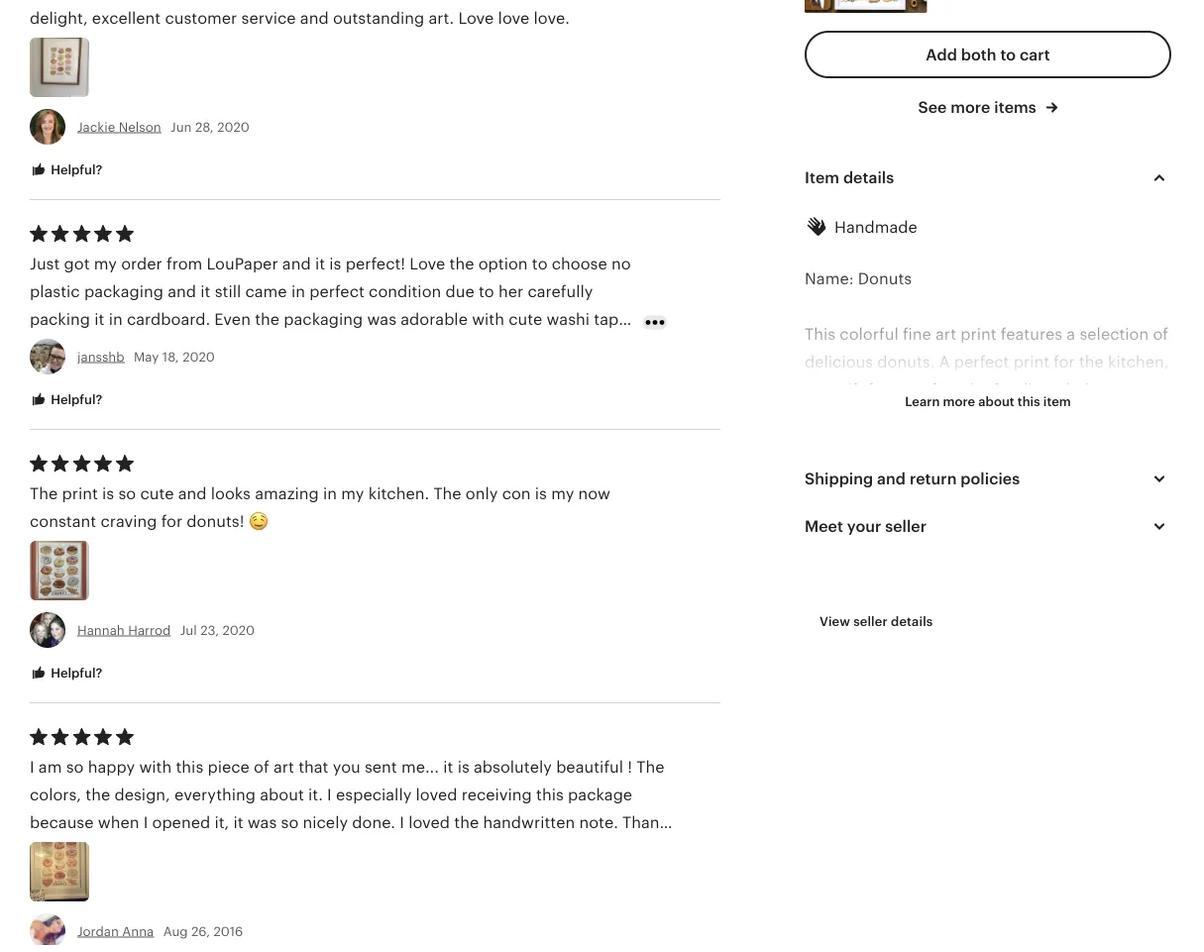 Task type: vqa. For each thing, say whether or not it's contained in the screenshot.
2nd Bestseller
no



Task type: describe. For each thing, give the bounding box(es) containing it.
helpful? for hannah harrod jul 23, 2020
[[48, 666, 102, 680]]

meet your seller button
[[787, 503, 1189, 551]]

epson
[[887, 547, 934, 565]]

is right con
[[535, 485, 547, 502]]

the down came
[[255, 310, 280, 328]]

am
[[39, 758, 62, 776]]

in up jansshb
[[109, 310, 123, 328]]

view
[[820, 615, 850, 629]]

kitchen,
[[1108, 353, 1169, 371]]

this
[[805, 325, 836, 343]]

1 vertical spatial of
[[844, 464, 860, 482]]

amazing
[[255, 485, 319, 502]]

my left now
[[551, 485, 574, 502]]

28,
[[195, 120, 214, 134]]

jackie nelson jun 28, 2020
[[77, 120, 250, 134]]

in right came
[[291, 282, 305, 300]]

it.
[[308, 786, 323, 804]]

it right me... on the bottom left
[[443, 758, 453, 776]]

this colorful fine art print features a selection of delicious donuts. a perfect print for the kitchen, or a gift for your favorite foodie or bakery enthusiast.
[[805, 325, 1169, 427]]

condition
[[369, 282, 441, 300]]

i am so happy with this piece of art that you sent me... it is absolutely beautiful ! the colors, the design, everything about it. i especially loved receiving this package because when i opened it, it was so nicely done. i loved the handwritten note. thank you, lou!
[[30, 758, 668, 859]]

selection
[[1080, 325, 1149, 343]]

on inside printed on epson velvet fine art paper: a luxurious and sturdy 260gsm professional 100% cotton fiber paper.
[[864, 547, 883, 565]]

hannah harrod jul 23, 2020
[[77, 623, 255, 638]]

in inside the print is so cute and looks amazing in my kitchen. the only con is my now constant craving for donuts! 🤤
[[323, 485, 337, 502]]

now
[[578, 485, 611, 502]]

me...
[[401, 758, 439, 776]]

still
[[215, 282, 241, 300]]

details inside dropdown button
[[843, 169, 894, 187]]

name:
[[805, 270, 854, 288]]

beautiful
[[556, 758, 624, 776]]

view details of this review photo by jordan anna image
[[30, 842, 89, 902]]

seller inside dropdown button
[[885, 518, 927, 536]]

jordan
[[77, 924, 119, 939]]

learn more about this item
[[905, 394, 1071, 409]]

view details of this review photo by hannah harrod image
[[30, 541, 89, 601]]

your inside this colorful fine art print features a selection of delicious donuts. a perfect print for the kitchen, or a gift for your favorite foodie or bakery enthusiast.
[[894, 381, 927, 399]]

personalized
[[141, 338, 238, 356]]

from
[[166, 255, 202, 273]]

1 vertical spatial 2020
[[183, 349, 215, 364]]

and inside printed on epson velvet fine art paper: a luxurious and sturdy 260gsm professional 100% cotton fiber paper.
[[879, 575, 907, 593]]

i right done.
[[400, 814, 404, 831]]

it right "it,"
[[233, 814, 243, 831]]

nelson
[[119, 120, 161, 134]]

washi
[[547, 310, 590, 328]]

2 horizontal spatial so
[[281, 814, 299, 831]]

cardboard.
[[127, 310, 210, 328]]

this inside 'dropdown button'
[[1018, 394, 1040, 409]]

art
[[1025, 547, 1048, 565]]

features
[[1001, 325, 1063, 343]]

only
[[466, 485, 498, 502]]

just
[[30, 255, 60, 273]]

the down the receiving on the bottom of page
[[454, 814, 479, 831]]

and inside dropdown button
[[877, 470, 906, 488]]

perfect inside just got my order from loupaper and it is perfect! love the option to choose no plastic packaging and it still came in perfect condition due to her carefully packing it in cardboard. even the packaging was adorable with cute washi tape touches and a personalized note! will definitely keep an eye on this shop to order more in the future!!
[[309, 282, 365, 300]]

adorable
[[401, 310, 468, 328]]

constant
[[30, 512, 96, 530]]

her
[[498, 282, 523, 300]]

to right shop
[[583, 338, 599, 356]]

definitely
[[317, 338, 388, 356]]

i right it.
[[327, 786, 332, 804]]

colors,
[[30, 786, 81, 804]]

return
[[910, 470, 957, 488]]

packing
[[30, 310, 90, 328]]

done.
[[352, 814, 396, 831]]

1 vertical spatial details
[[891, 615, 933, 629]]

love
[[410, 255, 445, 273]]

26,
[[191, 924, 210, 939]]

perfect inside this colorful fine art print features a selection of delicious donuts. a perfect print for the kitchen, or a gift for your favorite foodie or bakery enthusiast.
[[954, 353, 1009, 371]]

shipping
[[805, 470, 873, 488]]

0 horizontal spatial so
[[66, 758, 84, 776]]

perfect!
[[346, 255, 406, 273]]

learn more about this item button
[[890, 384, 1086, 420]]

professional
[[1030, 575, 1123, 593]]

harrod
[[128, 623, 171, 638]]

just got my order from loupaper and it is perfect! love the option to choose no plastic packaging and it still came in perfect condition due to her carefully packing it in cardboard. even the packaging was adorable with cute washi tape touches and a personalized note! will definitely keep an eye on this shop to order more in the future!!
[[30, 255, 631, 384]]

favorite
[[932, 381, 989, 399]]

art inside this colorful fine art print features a selection of delicious donuts. a perfect print for the kitchen, or a gift for your favorite foodie or bakery enthusiast.
[[936, 325, 957, 343]]

on inside just got my order from loupaper and it is perfect! love the option to choose no plastic packaging and it still came in perfect condition due to her carefully packing it in cardboard. even the packaging was adorable with cute washi tape touches and a personalized note! will definitely keep an eye on this shop to order more in the future!!
[[486, 338, 506, 356]]

an
[[433, 338, 451, 356]]

everything
[[175, 786, 256, 804]]

to up carefully
[[532, 255, 548, 273]]

jansshb may 18, 2020
[[77, 349, 215, 364]]

anna
[[122, 924, 154, 939]]

a left gift
[[825, 381, 834, 399]]

2 helpful? from the top
[[48, 392, 102, 407]]

that
[[298, 758, 329, 776]]

view details of this review photo by jackie nelson image
[[30, 38, 89, 97]]

2020 for 23,
[[223, 623, 255, 638]]

it,
[[214, 814, 229, 831]]

hannah
[[77, 623, 125, 638]]

it left still at the top of the page
[[200, 282, 211, 300]]

handmade
[[835, 218, 918, 236]]

and down from
[[168, 282, 196, 300]]

to left her
[[479, 282, 494, 300]]

1 vertical spatial print
[[1014, 353, 1050, 371]]

when
[[98, 814, 139, 831]]

package
[[568, 786, 633, 804]]

2016
[[214, 924, 243, 939]]

the up the due
[[450, 255, 474, 273]]

my inside just got my order from loupaper and it is perfect! love the option to choose no plastic packaging and it still came in perfect condition due to her carefully packing it in cardboard. even the packaging was adorable with cute washi tape touches and a personalized note! will definitely keep an eye on this shop to order more in the future!!
[[94, 255, 117, 273]]

loupaper
[[207, 255, 278, 273]]

enthusiast.
[[805, 409, 888, 427]]

!
[[628, 758, 632, 776]]

it left perfect!
[[315, 255, 325, 273]]

may
[[134, 349, 159, 364]]

jansshb
[[77, 349, 125, 364]]

printed on epson velvet fine art paper: a luxurious and sturdy 260gsm professional 100% cotton fiber paper.
[[805, 547, 1168, 621]]

donuts!
[[187, 512, 244, 530]]

the inside this colorful fine art print features a selection of delicious donuts. a perfect print for the kitchen, or a gift for your favorite foodie or bakery enthusiast.
[[1079, 353, 1104, 371]]

2020 for 28,
[[217, 120, 250, 134]]

and left 'may'
[[95, 338, 124, 356]]

so inside the print is so cute and looks amazing in my kitchen. the only con is my now constant craving for donuts! 🤤
[[118, 485, 136, 502]]

1 horizontal spatial the
[[434, 485, 461, 502]]

a right features
[[1067, 325, 1076, 343]]

cotton
[[805, 603, 855, 621]]

item
[[1044, 394, 1071, 409]]

2 helpful? button from the top
[[15, 382, 117, 418]]

original
[[891, 464, 948, 482]]

printed
[[805, 547, 860, 565]]

to inside "button"
[[1000, 46, 1016, 63]]

print of my original illustration.
[[805, 464, 1038, 482]]

more inside just got my order from loupaper and it is perfect! love the option to choose no plastic packaging and it still came in perfect condition due to her carefully packing it in cardboard. even the packaging was adorable with cute washi tape touches and a personalized note! will definitely keep an eye on this shop to order more in the future!!
[[75, 366, 115, 384]]

due
[[446, 282, 474, 300]]

it up jansshb
[[94, 310, 105, 328]]

18,
[[162, 349, 179, 364]]

of inside this colorful fine art print features a selection of delicious donuts. a perfect print for the kitchen, or a gift for your favorite foodie or bakery enthusiast.
[[1153, 325, 1169, 343]]

was inside i am so happy with this piece of art that you sent me... it is absolutely beautiful ! the colors, the design, everything about it. i especially loved receiving this package because when i opened it, it was so nicely done. i loved the handwritten note. thank you, lou!
[[248, 814, 277, 831]]

print inside the print is so cute and looks amazing in my kitchen. the only con is my now constant craving for donuts! 🤤
[[62, 485, 98, 502]]



Task type: locate. For each thing, give the bounding box(es) containing it.
in right amazing
[[323, 485, 337, 502]]

the left only
[[434, 485, 461, 502]]

my right got
[[94, 255, 117, 273]]

0 horizontal spatial was
[[248, 814, 277, 831]]

0 vertical spatial your
[[894, 381, 927, 399]]

1 horizontal spatial on
[[864, 547, 883, 565]]

1 horizontal spatial of
[[844, 464, 860, 482]]

fine
[[989, 547, 1021, 565]]

of inside i am so happy with this piece of art that you sent me... it is absolutely beautiful ! the colors, the design, everything about it. i especially loved receiving this package because when i opened it, it was so nicely done. i loved the handwritten note. thank you, lou!
[[254, 758, 269, 776]]

or right foodie
[[1046, 381, 1062, 399]]

with up design,
[[139, 758, 172, 776]]

helpful? button for hannah harrod
[[15, 655, 117, 692]]

1 vertical spatial with
[[139, 758, 172, 776]]

gift
[[838, 381, 864, 399]]

and up fiber
[[879, 575, 907, 593]]

cute inside the print is so cute and looks amazing in my kitchen. the only con is my now constant craving for donuts! 🤤
[[140, 485, 174, 502]]

0 vertical spatial more
[[951, 98, 991, 116]]

1 vertical spatial was
[[248, 814, 277, 831]]

more
[[951, 98, 991, 116], [75, 366, 115, 384], [943, 394, 976, 409]]

0 horizontal spatial the
[[30, 485, 58, 502]]

1 vertical spatial about
[[260, 786, 304, 804]]

1 horizontal spatial for
[[868, 381, 889, 399]]

see
[[918, 98, 947, 116]]

to
[[1000, 46, 1016, 63], [532, 255, 548, 273], [479, 282, 494, 300], [583, 338, 599, 356]]

learn
[[905, 394, 940, 409]]

thank
[[623, 814, 668, 831]]

seller
[[885, 518, 927, 536], [854, 615, 888, 629]]

shipping and return policies
[[805, 470, 1020, 488]]

jackie nelson link
[[77, 120, 161, 134]]

1 horizontal spatial with
[[472, 310, 504, 328]]

order left from
[[121, 255, 162, 273]]

0 vertical spatial helpful? button
[[15, 152, 117, 188]]

illustration.
[[953, 464, 1038, 482]]

perfect down perfect!
[[309, 282, 365, 300]]

1 vertical spatial your
[[847, 518, 882, 536]]

item details
[[805, 169, 894, 187]]

1 horizontal spatial or
[[1046, 381, 1062, 399]]

is up the receiving on the bottom of page
[[458, 758, 470, 776]]

my
[[94, 255, 117, 273], [864, 464, 887, 482], [341, 485, 364, 502], [551, 485, 574, 502]]

0 horizontal spatial cute
[[140, 485, 174, 502]]

no
[[612, 255, 631, 273]]

1 vertical spatial for
[[868, 381, 889, 399]]

0 horizontal spatial with
[[139, 758, 172, 776]]

so right am
[[66, 758, 84, 776]]

1 vertical spatial seller
[[854, 615, 888, 629]]

more right learn
[[943, 394, 976, 409]]

colorful
[[840, 325, 899, 343]]

add
[[926, 46, 957, 63]]

option
[[478, 255, 528, 273]]

2 horizontal spatial print
[[1014, 353, 1050, 371]]

2 vertical spatial print
[[62, 485, 98, 502]]

order down touches
[[30, 366, 71, 384]]

see more items link
[[918, 96, 1058, 118]]

1 horizontal spatial so
[[118, 485, 136, 502]]

my left original
[[864, 464, 887, 482]]

was down condition
[[367, 310, 396, 328]]

0 horizontal spatial packaging
[[84, 282, 164, 300]]

seller up epson
[[885, 518, 927, 536]]

art inside i am so happy with this piece of art that you sent me... it is absolutely beautiful ! the colors, the design, everything about it. i especially loved receiving this package because when i opened it, it was so nicely done. i loved the handwritten note. thank you, lou!
[[273, 758, 294, 776]]

art up a
[[936, 325, 957, 343]]

the
[[450, 255, 474, 273], [255, 310, 280, 328], [1079, 353, 1104, 371], [137, 366, 162, 384], [85, 786, 110, 804], [454, 814, 479, 831]]

the down 'may'
[[137, 366, 162, 384]]

more right see
[[951, 98, 991, 116]]

especially
[[336, 786, 412, 804]]

the right !
[[637, 758, 665, 776]]

donuts.
[[878, 353, 935, 371]]

a
[[939, 353, 950, 371]]

2 vertical spatial helpful?
[[48, 666, 102, 680]]

seller right the view on the bottom of the page
[[854, 615, 888, 629]]

about inside 'dropdown button'
[[979, 394, 1015, 409]]

because
[[30, 814, 94, 831]]

loved right done.
[[409, 814, 450, 831]]

0 vertical spatial with
[[472, 310, 504, 328]]

piece
[[208, 758, 250, 776]]

2 or from the left
[[1046, 381, 1062, 399]]

1 helpful? from the top
[[48, 162, 102, 177]]

is
[[329, 255, 341, 273], [102, 485, 114, 502], [535, 485, 547, 502], [458, 758, 470, 776]]

helpful?
[[48, 162, 102, 177], [48, 392, 102, 407], [48, 666, 102, 680]]

was right "it,"
[[248, 814, 277, 831]]

0 vertical spatial so
[[118, 485, 136, 502]]

0 vertical spatial print
[[961, 325, 997, 343]]

cute up craving
[[140, 485, 174, 502]]

note!
[[242, 338, 281, 356]]

1 vertical spatial on
[[864, 547, 883, 565]]

0 vertical spatial on
[[486, 338, 506, 356]]

this inside just got my order from loupaper and it is perfect! love the option to choose no plastic packaging and it still came in perfect condition due to her carefully packing it in cardboard. even the packaging was adorable with cute washi tape touches and a personalized note! will definitely keep an eye on this shop to order more in the future!!
[[510, 338, 538, 356]]

velvet
[[938, 547, 985, 565]]

cart
[[1020, 46, 1050, 63]]

more down jansshb
[[75, 366, 115, 384]]

more inside see more items link
[[951, 98, 991, 116]]

1 horizontal spatial print
[[961, 325, 997, 343]]

helpful? button down touches
[[15, 382, 117, 418]]

1 vertical spatial cute
[[140, 485, 174, 502]]

helpful? down jansshb link
[[48, 392, 102, 407]]

your down donuts.
[[894, 381, 927, 399]]

on down meet your seller
[[864, 547, 883, 565]]

2 vertical spatial helpful? button
[[15, 655, 117, 692]]

art left that
[[273, 758, 294, 776]]

1 vertical spatial loved
[[409, 814, 450, 831]]

packaging up "will" on the left top of page
[[284, 310, 363, 328]]

paper:
[[1052, 547, 1101, 565]]

1 horizontal spatial your
[[894, 381, 927, 399]]

0 horizontal spatial print
[[62, 485, 98, 502]]

a
[[1067, 325, 1076, 343], [128, 338, 137, 356], [825, 381, 834, 399], [1105, 547, 1114, 565]]

2 vertical spatial more
[[943, 394, 976, 409]]

this left item at the right of the page
[[1018, 394, 1040, 409]]

0 vertical spatial was
[[367, 310, 396, 328]]

2 horizontal spatial of
[[1153, 325, 1169, 343]]

0 horizontal spatial on
[[486, 338, 506, 356]]

is inside just got my order from loupaper and it is perfect! love the option to choose no plastic packaging and it still came in perfect condition due to her carefully packing it in cardboard. even the packaging was adorable with cute washi tape touches and a personalized note! will definitely keep an eye on this shop to order more in the future!!
[[329, 255, 341, 273]]

bakery
[[1066, 381, 1117, 399]]

0 horizontal spatial of
[[254, 758, 269, 776]]

pastries print. bakery. kitchen decor. food illustration. sweet things. european. cakes. sweet tooth. image
[[805, 0, 927, 13]]

details down sturdy
[[891, 615, 933, 629]]

2 vertical spatial 2020
[[223, 623, 255, 638]]

perfect up favorite
[[954, 353, 1009, 371]]

1 vertical spatial perfect
[[954, 353, 1009, 371]]

0 vertical spatial loved
[[416, 786, 457, 804]]

more for learn
[[943, 394, 976, 409]]

a right jansshb
[[128, 338, 137, 356]]

0 vertical spatial art
[[936, 325, 957, 343]]

you
[[333, 758, 360, 776]]

0 vertical spatial of
[[1153, 325, 1169, 343]]

print
[[805, 464, 840, 482]]

1 horizontal spatial about
[[979, 394, 1015, 409]]

the up bakery
[[1079, 353, 1104, 371]]

this
[[510, 338, 538, 356], [1018, 394, 1040, 409], [176, 758, 203, 776], [536, 786, 564, 804]]

print up constant
[[62, 485, 98, 502]]

fiber
[[859, 603, 894, 621]]

0 horizontal spatial perfect
[[309, 282, 365, 300]]

is left perfect!
[[329, 255, 341, 273]]

for inside the print is so cute and looks amazing in my kitchen. the only con is my now constant craving for donuts! 🤤
[[161, 512, 182, 530]]

1 horizontal spatial was
[[367, 310, 396, 328]]

and left return at right
[[877, 470, 906, 488]]

23,
[[200, 623, 219, 638]]

details right item
[[843, 169, 894, 187]]

this up handwritten
[[536, 786, 564, 804]]

with up eye
[[472, 310, 504, 328]]

name: donuts
[[805, 270, 912, 288]]

0 horizontal spatial for
[[161, 512, 182, 530]]

1 vertical spatial helpful? button
[[15, 382, 117, 418]]

0 horizontal spatial art
[[273, 758, 294, 776]]

2 horizontal spatial for
[[1054, 353, 1075, 371]]

lou!
[[66, 841, 99, 859]]

is up craving
[[102, 485, 114, 502]]

of
[[1153, 325, 1169, 343], [844, 464, 860, 482], [254, 758, 269, 776]]

nicely
[[303, 814, 348, 831]]

jackie
[[77, 120, 115, 134]]

shipping and return policies button
[[787, 455, 1189, 503]]

and up donuts!
[[178, 485, 207, 502]]

to left cart
[[1000, 46, 1016, 63]]

foodie
[[993, 381, 1042, 399]]

a inside just got my order from loupaper and it is perfect! love the option to choose no plastic packaging and it still came in perfect condition due to her carefully packing it in cardboard. even the packaging was adorable with cute washi tape touches and a personalized note! will definitely keep an eye on this shop to order more in the future!!
[[128, 338, 137, 356]]

260gsm
[[963, 575, 1026, 593]]

0 vertical spatial for
[[1054, 353, 1075, 371]]

1 vertical spatial art
[[273, 758, 294, 776]]

3 helpful? from the top
[[48, 666, 102, 680]]

1 or from the left
[[805, 381, 821, 399]]

helpful? down jackie
[[48, 162, 102, 177]]

of up kitchen,
[[1153, 325, 1169, 343]]

0 vertical spatial perfect
[[309, 282, 365, 300]]

0 vertical spatial about
[[979, 394, 1015, 409]]

eye
[[455, 338, 482, 356]]

the print is so cute and looks amazing in my kitchen. the only con is my now constant craving for donuts! 🤤
[[30, 485, 611, 530]]

looks
[[211, 485, 251, 502]]

about
[[979, 394, 1015, 409], [260, 786, 304, 804]]

3 helpful? button from the top
[[15, 655, 117, 692]]

sent
[[365, 758, 397, 776]]

perfect
[[309, 282, 365, 300], [954, 353, 1009, 371]]

2020 right 23,
[[223, 623, 255, 638]]

1 vertical spatial more
[[75, 366, 115, 384]]

your right meet
[[847, 518, 882, 536]]

1 vertical spatial helpful?
[[48, 392, 102, 407]]

of right piece
[[254, 758, 269, 776]]

i right when
[[143, 814, 148, 831]]

on right eye
[[486, 338, 506, 356]]

carefully
[[528, 282, 593, 300]]

is inside i am so happy with this piece of art that you sent me... it is absolutely beautiful ! the colors, the design, everything about it. i especially loved receiving this package because when i opened it, it was so nicely done. i loved the handwritten note. thank you, lou!
[[458, 758, 470, 776]]

with inside just got my order from loupaper and it is perfect! love the option to choose no plastic packaging and it still came in perfect condition due to her carefully packing it in cardboard. even the packaging was adorable with cute washi tape touches and a personalized note! will definitely keep an eye on this shop to order more in the future!!
[[472, 310, 504, 328]]

2 horizontal spatial the
[[637, 758, 665, 776]]

a inside printed on epson velvet fine art paper: a luxurious and sturdy 260gsm professional 100% cotton fiber paper.
[[1105, 547, 1114, 565]]

loved down me... on the bottom left
[[416, 786, 457, 804]]

a right paper:
[[1105, 547, 1114, 565]]

about inside i am so happy with this piece of art that you sent me... it is absolutely beautiful ! the colors, the design, everything about it. i especially loved receiving this package because when i opened it, it was so nicely done. i loved the handwritten note. thank you, lou!
[[260, 786, 304, 804]]

2 vertical spatial for
[[161, 512, 182, 530]]

2020 up future!!
[[183, 349, 215, 364]]

con
[[502, 485, 531, 502]]

for
[[1054, 353, 1075, 371], [868, 381, 889, 399], [161, 512, 182, 530]]

100%
[[1127, 575, 1168, 593]]

and inside the print is so cute and looks amazing in my kitchen. the only con is my now constant craving for donuts! 🤤
[[178, 485, 207, 502]]

plastic
[[30, 282, 80, 300]]

packaging up cardboard.
[[84, 282, 164, 300]]

this left shop
[[510, 338, 538, 356]]

was inside just got my order from loupaper and it is perfect! love the option to choose no plastic packaging and it still came in perfect condition due to her carefully packing it in cardboard. even the packaging was adorable with cute washi tape touches and a personalized note! will definitely keep an eye on this shop to order more in the future!!
[[367, 310, 396, 328]]

and up came
[[282, 255, 311, 273]]

0 horizontal spatial order
[[30, 366, 71, 384]]

0 vertical spatial 2020
[[217, 120, 250, 134]]

design,
[[114, 786, 170, 804]]

1 vertical spatial so
[[66, 758, 84, 776]]

1 horizontal spatial cute
[[509, 310, 543, 328]]

more for see
[[951, 98, 991, 116]]

0 vertical spatial details
[[843, 169, 894, 187]]

helpful? down the hannah
[[48, 666, 102, 680]]

cute down her
[[509, 310, 543, 328]]

your inside dropdown button
[[847, 518, 882, 536]]

0 vertical spatial order
[[121, 255, 162, 273]]

helpful? button down jackie
[[15, 152, 117, 188]]

1 vertical spatial packaging
[[284, 310, 363, 328]]

items
[[994, 98, 1037, 116]]

0 horizontal spatial about
[[260, 786, 304, 804]]

kitchen.
[[368, 485, 429, 502]]

of right print
[[844, 464, 860, 482]]

1 vertical spatial order
[[30, 366, 71, 384]]

view seller details link
[[805, 604, 948, 640]]

2 vertical spatial so
[[281, 814, 299, 831]]

1 horizontal spatial perfect
[[954, 353, 1009, 371]]

0 vertical spatial packaging
[[84, 282, 164, 300]]

hannah harrod link
[[77, 623, 171, 638]]

1 helpful? button from the top
[[15, 152, 117, 188]]

1 horizontal spatial order
[[121, 255, 162, 273]]

1 horizontal spatial packaging
[[284, 310, 363, 328]]

touches
[[30, 338, 91, 356]]

so left nicely in the left of the page
[[281, 814, 299, 831]]

this up everything
[[176, 758, 203, 776]]

in down jansshb may 18, 2020 in the left top of the page
[[119, 366, 133, 384]]

or left gift
[[805, 381, 821, 399]]

the up constant
[[30, 485, 58, 502]]

with inside i am so happy with this piece of art that you sent me... it is absolutely beautiful ! the colors, the design, everything about it. i especially loved receiving this package because when i opened it, it was so nicely done. i loved the handwritten note. thank you, lou!
[[139, 758, 172, 776]]

i left am
[[30, 758, 34, 776]]

0 horizontal spatial or
[[805, 381, 821, 399]]

1 horizontal spatial art
[[936, 325, 957, 343]]

got
[[64, 255, 90, 273]]

craving
[[101, 512, 157, 530]]

see more items
[[918, 98, 1040, 116]]

print down features
[[1014, 353, 1050, 371]]

the down happy
[[85, 786, 110, 804]]

future!!
[[166, 366, 221, 384]]

choose
[[552, 255, 607, 273]]

my left 'kitchen.'
[[341, 485, 364, 502]]

will
[[285, 338, 313, 356]]

the inside i am so happy with this piece of art that you sent me... it is absolutely beautiful ! the colors, the design, everything about it. i especially loved receiving this package because when i opened it, it was so nicely done. i loved the handwritten note. thank you, lou!
[[637, 758, 665, 776]]

2020 right "28,"
[[217, 120, 250, 134]]

helpful? button down the hannah
[[15, 655, 117, 692]]

2 vertical spatial of
[[254, 758, 269, 776]]

helpful? for jackie nelson jun 28, 2020
[[48, 162, 102, 177]]

jordan anna aug 26, 2016
[[77, 924, 243, 939]]

for right craving
[[161, 512, 182, 530]]

for up bakery
[[1054, 353, 1075, 371]]

for right gift
[[868, 381, 889, 399]]

print left features
[[961, 325, 997, 343]]

happy
[[88, 758, 135, 776]]

note.
[[579, 814, 618, 831]]

cute inside just got my order from loupaper and it is perfect! love the option to choose no plastic packaging and it still came in perfect condition due to her carefully packing it in cardboard. even the packaging was adorable with cute washi tape touches and a personalized note! will definitely keep an eye on this shop to order more in the future!!
[[509, 310, 543, 328]]

so up craving
[[118, 485, 136, 502]]

0 vertical spatial helpful?
[[48, 162, 102, 177]]

more inside 'learn more about this item' 'dropdown button'
[[943, 394, 976, 409]]

on
[[486, 338, 506, 356], [864, 547, 883, 565]]

0 vertical spatial cute
[[509, 310, 543, 328]]

delicious
[[805, 353, 873, 371]]

0 vertical spatial seller
[[885, 518, 927, 536]]

0 horizontal spatial your
[[847, 518, 882, 536]]

add both to cart
[[926, 46, 1050, 63]]

helpful? button for jackie nelson
[[15, 152, 117, 188]]



